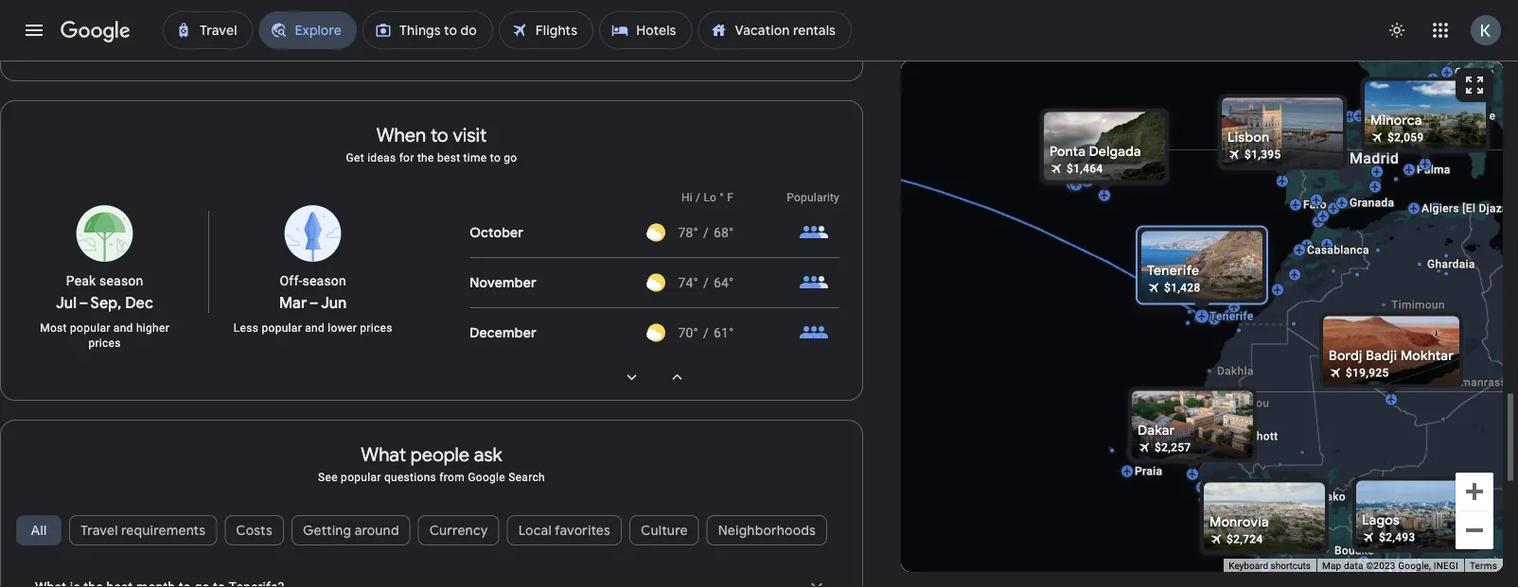 Task type: vqa. For each thing, say whether or not it's contained in the screenshot.
field
no



Task type: locate. For each thing, give the bounding box(es) containing it.
0 vertical spatial partly cloudy image
[[647, 274, 666, 293]]

2 horizontal spatial popular
[[341, 472, 381, 485]]

1 horizontal spatial to
[[490, 152, 501, 165]]

view larger map image
[[1464, 74, 1487, 97]]

questions
[[384, 472, 437, 485]]

season inside the peak season jul – sep, dec most popular and higher prices
[[99, 273, 143, 289]]

2724 US dollars text field
[[1227, 534, 1264, 547]]

somewhat busy image
[[799, 218, 829, 248]]

accra
[[1387, 568, 1418, 581]]

1 horizontal spatial season
[[303, 273, 346, 289]]

flores
[[1053, 165, 1086, 178]]

people
[[411, 443, 470, 467]]

2257 US dollars text field
[[1155, 442, 1192, 455]]

1 season from the left
[[99, 273, 143, 289]]

nantes
[[1372, 50, 1410, 63]]

dakhla
[[1218, 365, 1254, 378]]

map data ©2023 google, inegi
[[1323, 561, 1459, 572]]

popular down jul – sep,
[[70, 322, 110, 335]]

0 vertical spatial tenerife
[[1148, 263, 1200, 280]]

jul – sep,
[[56, 294, 122, 314]]

local favorites
[[519, 523, 611, 540]]

what
[[361, 443, 406, 467]]

algiers [el djazaïr]
[[1422, 202, 1519, 215]]

casablanca
[[1308, 244, 1370, 257]]

prices inside the peak season jul – sep, dec most popular and higher prices
[[88, 337, 121, 351]]

ponta delgada
[[1050, 143, 1142, 160]]

popular right "less"
[[262, 322, 302, 335]]

algiers
[[1422, 202, 1460, 215]]

season inside the off-season mar – jun less popular and lower prices
[[303, 273, 346, 289]]

season up mar – jun
[[303, 273, 346, 289]]

sal
[[1142, 445, 1159, 459]]

best
[[437, 152, 460, 165]]

partly cloudy image
[[647, 274, 666, 293], [647, 324, 666, 343]]

popularity
[[787, 191, 840, 205]]

0 horizontal spatial popular
[[70, 322, 110, 335]]

[el
[[1463, 202, 1476, 215]]

partly cloudy image left the 74°
[[647, 274, 666, 293]]

off-season mar – jun less popular and lower prices
[[234, 273, 393, 335]]

madrid
[[1350, 150, 1400, 168]]

1 vertical spatial prices
[[88, 337, 121, 351]]

0 horizontal spatial season
[[99, 273, 143, 289]]

djazaïr]
[[1479, 202, 1519, 215]]

hi / lo ° f
[[682, 191, 734, 205]]

lower
[[328, 322, 357, 335]]

dakar
[[1138, 423, 1176, 440]]

to up best
[[431, 123, 449, 147]]

nouakchott
[[1217, 430, 1279, 444]]

tab list
[[1, 509, 863, 573]]

0 horizontal spatial to
[[431, 123, 449, 147]]

2 season from the left
[[303, 273, 346, 289]]

1 horizontal spatial popular
[[262, 322, 302, 335]]

/ left "61°"
[[704, 325, 709, 341]]

google,
[[1399, 561, 1432, 572]]

and
[[113, 322, 133, 335], [305, 322, 325, 335]]

november
[[470, 275, 537, 292]]

0 horizontal spatial prices
[[88, 337, 121, 351]]

1 partly cloudy image from the top
[[647, 274, 666, 293]]

season up dec
[[99, 273, 143, 289]]

granada
[[1350, 196, 1395, 210]]

to left "go"
[[490, 152, 501, 165]]

the
[[417, 152, 434, 165]]

78° / 68°
[[678, 225, 734, 241]]

keyboard shortcuts button
[[1229, 560, 1311, 573]]

tamanrasset nouadhibou
[[1205, 376, 1518, 410]]

and down dec
[[113, 322, 133, 335]]

culture button
[[630, 509, 699, 554]]

popular inside the off-season mar – jun less popular and lower prices
[[262, 322, 302, 335]]

1 and from the left
[[113, 322, 133, 335]]

bordj
[[1329, 348, 1363, 365]]

porto
[[1297, 139, 1336, 157]]

tenerife up $1,428
[[1148, 263, 1200, 280]]

nouadhibou
[[1205, 397, 1270, 410]]

70° / 61°
[[678, 325, 734, 341]]

0 vertical spatial prices
[[360, 322, 393, 335]]

1 horizontal spatial prices
[[360, 322, 393, 335]]

/ right 78°
[[704, 225, 709, 241]]

popular
[[70, 322, 110, 335], [262, 322, 302, 335], [341, 472, 381, 485]]

prices right lower
[[360, 322, 393, 335]]

tenerife up "dakhla"
[[1210, 310, 1254, 323]]

2493 US dollars text field
[[1380, 532, 1416, 545]]

local favorites button
[[507, 509, 622, 554]]

popular inside 'what people ask see popular questions from google search'
[[341, 472, 381, 485]]

season
[[99, 273, 143, 289], [303, 273, 346, 289]]

61°
[[714, 325, 734, 341]]

and down mar – jun
[[305, 322, 325, 335]]

travel requirements button
[[69, 509, 217, 554]]

december
[[470, 325, 537, 342]]

marseille
[[1447, 109, 1496, 123]]

freetown
[[1246, 536, 1295, 550]]

and inside the peak season jul – sep, dec most popular and higher prices
[[113, 322, 133, 335]]

off-seasons section. image
[[283, 204, 343, 264]]

/
[[696, 191, 701, 205], [704, 225, 709, 241], [704, 275, 709, 291], [704, 325, 709, 341]]

costs button
[[225, 509, 284, 554]]

map
[[1323, 561, 1342, 572]]

0 horizontal spatial tenerife
[[1148, 263, 1200, 280]]

2 partly cloudy image from the top
[[647, 324, 666, 343]]

1 vertical spatial tenerife
[[1210, 310, 1254, 323]]

0 vertical spatial to
[[431, 123, 449, 147]]

popular down what
[[341, 472, 381, 485]]

prices down jul – sep,
[[88, 337, 121, 351]]

a coruña
[[1298, 108, 1347, 122]]

busy image
[[799, 318, 829, 349]]

keyboard
[[1229, 561, 1269, 572]]

$1,464
[[1067, 162, 1104, 176]]

1 horizontal spatial and
[[305, 322, 325, 335]]

2 and from the left
[[305, 322, 325, 335]]

/ right the 74°
[[704, 275, 709, 291]]

ask
[[474, 443, 503, 467]]

minorca
[[1371, 112, 1423, 129]]

f
[[727, 191, 734, 205]]

1 vertical spatial partly cloudy image
[[647, 324, 666, 343]]

0 horizontal spatial and
[[113, 322, 133, 335]]

go
[[504, 152, 517, 165]]

getting around
[[303, 523, 399, 540]]

1 horizontal spatial tenerife
[[1210, 310, 1254, 323]]

get
[[346, 152, 364, 165]]

ouagadougou
[[1373, 494, 1447, 507]]

lo
[[704, 191, 717, 205]]

70°
[[678, 325, 699, 341]]

popular for what
[[341, 472, 381, 485]]

1395 US dollars text field
[[1245, 148, 1282, 161]]

1 vertical spatial to
[[490, 152, 501, 165]]

bissau
[[1221, 499, 1257, 513]]

change appearance image
[[1375, 8, 1420, 53]]

partly cloudy image
[[647, 224, 666, 243]]

partly cloudy image left 70°
[[647, 324, 666, 343]]

timimoun
[[1392, 299, 1446, 312]]

praia
[[1135, 465, 1163, 479]]

getting around button
[[292, 509, 411, 554]]

shortcuts
[[1271, 561, 1311, 572]]

prices
[[360, 322, 393, 335], [88, 337, 121, 351]]

/ for december
[[704, 325, 709, 341]]



Task type: describe. For each thing, give the bounding box(es) containing it.
when
[[377, 123, 426, 147]]

island
[[1089, 165, 1122, 178]]

68°
[[714, 225, 734, 241]]

geneva
[[1455, 66, 1495, 79]]

higher
[[136, 322, 169, 335]]

tab list containing all
[[1, 509, 863, 573]]

tamanrasset
[[1449, 376, 1518, 390]]

palma
[[1417, 163, 1451, 177]]

travel requirements
[[80, 523, 206, 540]]

season for mar – jun
[[303, 273, 346, 289]]

dec
[[125, 294, 153, 314]]

$1,428
[[1165, 282, 1201, 295]]

local
[[519, 523, 552, 540]]

madeira
[[1206, 254, 1250, 267]]

64°
[[714, 275, 734, 291]]

$2,059
[[1388, 131, 1425, 144]]

previous month image
[[655, 355, 700, 401]]

mar – jun
[[279, 294, 347, 314]]

lisbon
[[1228, 129, 1270, 146]]

hi
[[682, 191, 693, 205]]

badji
[[1366, 348, 1398, 365]]

main menu image
[[23, 19, 45, 42]]

prices inside the off-season mar – jun less popular and lower prices
[[360, 322, 393, 335]]

coruña
[[1309, 108, 1347, 122]]

favorites
[[555, 523, 611, 540]]

less
[[234, 322, 259, 335]]

/ right hi
[[696, 191, 701, 205]]

$19,925
[[1346, 367, 1390, 380]]

when to visit get ideas for the best time to go
[[346, 123, 517, 165]]

visit
[[453, 123, 487, 147]]

october
[[470, 225, 524, 242]]

lagos
[[1362, 513, 1400, 530]]

off-
[[280, 273, 303, 289]]

travel
[[80, 523, 118, 540]]

74° / 64°
[[678, 275, 734, 291]]

peak seasons section. image
[[74, 204, 135, 264]]

map region
[[897, 0, 1519, 588]]

2059 US dollars text field
[[1388, 131, 1425, 144]]

time
[[464, 152, 487, 165]]

$1,395
[[1245, 148, 1282, 161]]

/ for november
[[704, 275, 709, 291]]

delgada
[[1089, 143, 1142, 160]]

barcelona
[[1414, 136, 1484, 154]]

$2,493
[[1380, 532, 1416, 545]]

data
[[1345, 561, 1364, 572]]

popular for off-
[[262, 322, 302, 335]]

peak
[[66, 273, 96, 289]]

flores island
[[1053, 165, 1122, 178]]

peak season jul – sep, dec most popular and higher prices
[[40, 273, 169, 351]]

/ for october
[[704, 225, 709, 241]]

requirements
[[121, 523, 206, 540]]

bordeaux
[[1382, 87, 1433, 100]]

1464 US dollars text field
[[1067, 162, 1104, 176]]

$2,724
[[1227, 534, 1264, 547]]

from
[[440, 472, 465, 485]]

19925 US dollars text field
[[1346, 367, 1390, 380]]

bouake
[[1335, 545, 1375, 558]]

what people ask see popular questions from google search
[[318, 443, 545, 485]]

bamako
[[1303, 491, 1346, 504]]

currency button
[[418, 509, 500, 554]]

bordj badji mokhtar
[[1329, 348, 1454, 365]]

search
[[509, 472, 545, 485]]

neighborhoods button
[[707, 509, 828, 554]]

season for jul – sep,
[[99, 273, 143, 289]]

all
[[31, 523, 47, 540]]

see
[[318, 472, 338, 485]]

1428 US dollars text field
[[1165, 282, 1201, 295]]

a
[[1298, 108, 1306, 122]]

currency
[[430, 523, 488, 540]]

©2023
[[1367, 561, 1396, 572]]

ideas
[[367, 152, 396, 165]]

ghardaia
[[1428, 258, 1476, 271]]

partly cloudy image for december
[[647, 324, 666, 343]]

74°
[[678, 275, 699, 291]]

neighborhoods
[[718, 523, 816, 540]]

costs
[[236, 523, 273, 540]]

tamale
[[1380, 527, 1418, 540]]

next month image
[[609, 355, 655, 401]]

mokhtar
[[1401, 348, 1454, 365]]

culture
[[641, 523, 688, 540]]

loading results progress bar
[[0, 61, 1519, 64]]

partly cloudy image for november
[[647, 274, 666, 293]]

google
[[468, 472, 506, 485]]

°
[[720, 191, 724, 205]]

inegi
[[1434, 561, 1459, 572]]

somewhat busy image
[[799, 268, 829, 298]]

and inside the off-season mar – jun less popular and lower prices
[[305, 322, 325, 335]]

keyboard shortcuts
[[1229, 561, 1311, 572]]

popular inside the peak season jul – sep, dec most popular and higher prices
[[70, 322, 110, 335]]



